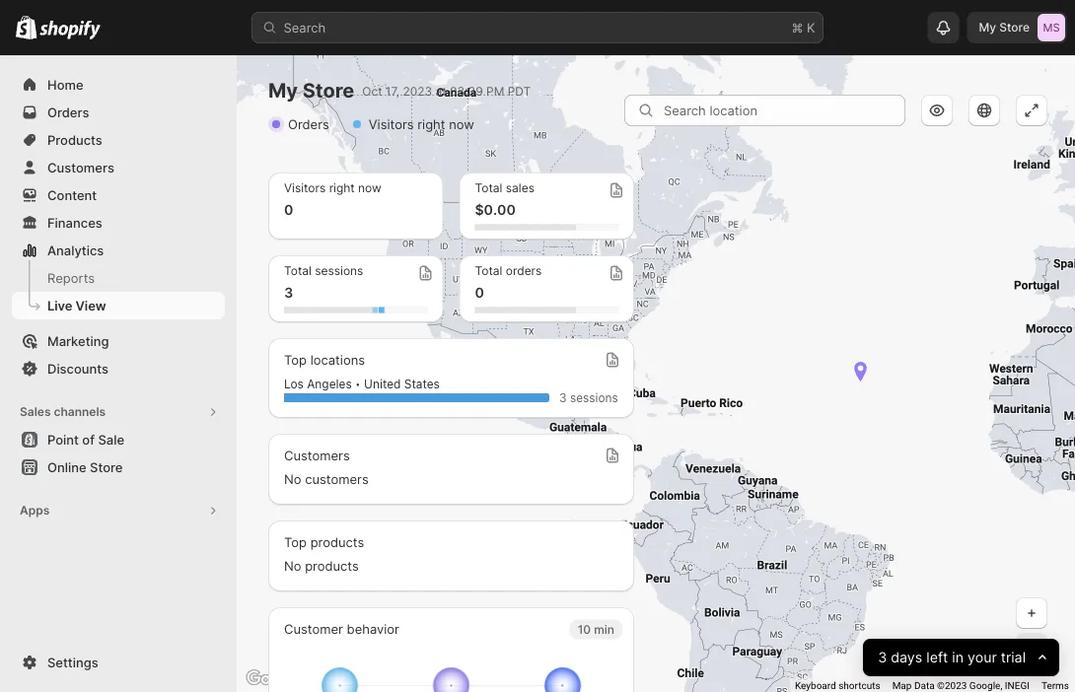 Task type: describe. For each thing, give the bounding box(es) containing it.
visitors for visitors right now 0
[[284, 181, 326, 195]]

sessions
[[315, 264, 363, 278]]

customers link
[[12, 154, 225, 182]]

marketing link
[[12, 328, 225, 355]]

top locations
[[284, 352, 365, 367]]

behavior
[[347, 622, 399, 637]]

total for 0
[[475, 264, 503, 278]]

days
[[891, 650, 922, 666]]

03:39
[[450, 84, 483, 98]]

right for visitors right now 0
[[329, 181, 355, 195]]

total sales
[[475, 181, 535, 195]]

1 horizontal spatial customers
[[284, 448, 350, 463]]

map region
[[237, 55, 1075, 693]]

customer
[[284, 622, 343, 637]]

orders
[[506, 264, 542, 278]]

reports
[[47, 270, 95, 286]]

10
[[578, 623, 591, 637]]

$0.00
[[475, 202, 516, 219]]

content
[[47, 187, 97, 203]]

1 vertical spatial products
[[305, 558, 359, 574]]

visitors for visitors right now
[[369, 116, 414, 132]]

point of sale
[[47, 432, 124, 447]]

pm
[[486, 84, 504, 98]]

keyboard shortcuts button
[[795, 679, 881, 693]]

17,
[[386, 84, 400, 98]]

my for my store oct 17, 2023 at 03:39 pm pdt
[[268, 78, 298, 103]]

discounts link
[[12, 355, 225, 383]]

google,
[[970, 680, 1003, 692]]

reports link
[[12, 264, 225, 292]]

marketing
[[47, 333, 109, 349]]

no customers
[[284, 472, 369, 487]]

⌘ k
[[792, 20, 815, 35]]

visitors right now 0
[[284, 181, 382, 219]]

total for $0.00
[[475, 181, 503, 195]]

⌘
[[792, 20, 803, 35]]

sales channels button
[[12, 399, 225, 426]]

my store
[[979, 20, 1030, 35]]

home link
[[12, 71, 225, 99]]

apps button
[[12, 497, 225, 525]]

sales
[[506, 181, 535, 195]]

left
[[926, 650, 948, 666]]

customers inside customers link
[[47, 160, 114, 175]]

3 days left in your trial button
[[863, 639, 1060, 677]]

terms link
[[1042, 680, 1069, 692]]

sales channels
[[20, 405, 106, 419]]

1 horizontal spatial shopify image
[[40, 20, 101, 40]]

your
[[968, 650, 997, 666]]

customer behavior
[[284, 622, 399, 637]]

Search location text field
[[664, 95, 906, 126]]

locations
[[310, 352, 365, 367]]

at
[[436, 84, 447, 98]]

store for online store
[[90, 460, 123, 475]]

pdt
[[508, 84, 531, 98]]

products
[[47, 132, 102, 147]]

settings
[[47, 655, 98, 670]]

oct
[[362, 84, 382, 98]]

finances link
[[12, 209, 225, 237]]

my store image
[[1038, 14, 1065, 41]]

3 for 3
[[284, 285, 293, 301]]

1 horizontal spatial orders
[[288, 116, 329, 132]]

keyboard shortcuts
[[795, 680, 881, 692]]

store for my store
[[1000, 20, 1030, 35]]

analytics link
[[12, 237, 225, 264]]

view
[[75, 298, 106, 313]]

in
[[952, 650, 964, 666]]

products link
[[12, 126, 225, 154]]

k
[[807, 20, 815, 35]]

discounts
[[47, 361, 108, 376]]

settings link
[[12, 649, 225, 677]]



Task type: vqa. For each thing, say whether or not it's contained in the screenshot.
⌘ K
yes



Task type: locate. For each thing, give the bounding box(es) containing it.
0 up the "total sessions" at the left top
[[284, 202, 293, 219]]

2 vertical spatial store
[[90, 460, 123, 475]]

right inside visitors right now 0
[[329, 181, 355, 195]]

1 vertical spatial 0
[[475, 285, 484, 301]]

top down no customers
[[284, 535, 307, 550]]

my for my store
[[979, 20, 996, 35]]

no up 'customer'
[[284, 558, 301, 574]]

0 horizontal spatial visitors
[[284, 181, 326, 195]]

now for visitors right now
[[449, 116, 474, 132]]

online store link
[[12, 454, 225, 481]]

1 top from the top
[[284, 352, 307, 367]]

products down customers
[[310, 535, 364, 550]]

1 vertical spatial visitors
[[284, 181, 326, 195]]

live view link
[[12, 292, 225, 320]]

my left 'my store' icon at right
[[979, 20, 996, 35]]

live
[[47, 298, 72, 313]]

now down 03:39
[[449, 116, 474, 132]]

point of sale link
[[12, 426, 225, 454]]

0 vertical spatial products
[[310, 535, 364, 550]]

store
[[1000, 20, 1030, 35], [303, 78, 354, 103], [90, 460, 123, 475]]

live view
[[47, 298, 106, 313]]

data
[[914, 680, 935, 692]]

of
[[82, 432, 95, 447]]

top
[[284, 352, 307, 367], [284, 535, 307, 550]]

3 for 3 days left in your trial
[[878, 650, 887, 666]]

0 vertical spatial 3
[[284, 285, 293, 301]]

right for visitors right now
[[418, 116, 445, 132]]

0 vertical spatial 0
[[284, 202, 293, 219]]

0 horizontal spatial right
[[329, 181, 355, 195]]

1 no from the top
[[284, 472, 301, 487]]

customers up no customers
[[284, 448, 350, 463]]

right up sessions
[[329, 181, 355, 195]]

0 vertical spatial customers
[[47, 160, 114, 175]]

no inside the top products no products
[[284, 558, 301, 574]]

shortcuts
[[839, 680, 881, 692]]

terms
[[1042, 680, 1069, 692]]

analytics
[[47, 243, 104, 258]]

10 min
[[578, 623, 615, 637]]

0 vertical spatial visitors
[[369, 116, 414, 132]]

store for my store oct 17, 2023 at 03:39 pm pdt
[[303, 78, 354, 103]]

0 horizontal spatial 0
[[284, 202, 293, 219]]

orders up visitors right now 0
[[288, 116, 329, 132]]

0 vertical spatial no
[[284, 472, 301, 487]]

0 vertical spatial top
[[284, 352, 307, 367]]

visitors inside visitors right now 0
[[284, 181, 326, 195]]

customers
[[305, 472, 369, 487]]

0 vertical spatial now
[[449, 116, 474, 132]]

0
[[284, 202, 293, 219], [475, 285, 484, 301]]

online
[[47, 460, 86, 475]]

1 horizontal spatial visitors
[[369, 116, 414, 132]]

2 no from the top
[[284, 558, 301, 574]]

2 top from the top
[[284, 535, 307, 550]]

store inside button
[[90, 460, 123, 475]]

orders link
[[12, 99, 225, 126]]

point
[[47, 432, 79, 447]]

0 inside visitors right now 0
[[284, 202, 293, 219]]

total sessions
[[284, 264, 363, 278]]

0 horizontal spatial my
[[268, 78, 298, 103]]

1 horizontal spatial 3
[[878, 650, 887, 666]]

keyboard
[[795, 680, 836, 692]]

0 horizontal spatial customers
[[47, 160, 114, 175]]

customers down products
[[47, 160, 114, 175]]

0 horizontal spatial orders
[[47, 105, 89, 120]]

inegi
[[1005, 680, 1030, 692]]

store down the sale
[[90, 460, 123, 475]]

min
[[594, 623, 615, 637]]

1 vertical spatial no
[[284, 558, 301, 574]]

0 vertical spatial my
[[979, 20, 996, 35]]

map data ©2023 google, inegi
[[892, 680, 1030, 692]]

point of sale button
[[0, 426, 237, 454]]

search
[[284, 20, 326, 35]]

0 horizontal spatial shopify image
[[16, 15, 37, 39]]

©2023
[[937, 680, 967, 692]]

3 days left in your trial
[[878, 650, 1026, 666]]

visitors
[[369, 116, 414, 132], [284, 181, 326, 195]]

3 left "days" on the right bottom
[[878, 650, 887, 666]]

now inside visitors right now 0
[[358, 181, 382, 195]]

0 vertical spatial store
[[1000, 20, 1030, 35]]

map
[[892, 680, 912, 692]]

1 vertical spatial customers
[[284, 448, 350, 463]]

now
[[449, 116, 474, 132], [358, 181, 382, 195]]

top for top products no products
[[284, 535, 307, 550]]

orders down home
[[47, 105, 89, 120]]

1 vertical spatial store
[[303, 78, 354, 103]]

1 horizontal spatial right
[[418, 116, 445, 132]]

0 horizontal spatial now
[[358, 181, 382, 195]]

finances
[[47, 215, 102, 230]]

home
[[47, 77, 83, 92]]

no
[[284, 472, 301, 487], [284, 558, 301, 574]]

1 vertical spatial now
[[358, 181, 382, 195]]

total
[[475, 181, 503, 195], [284, 264, 312, 278], [475, 264, 503, 278]]

right
[[418, 116, 445, 132], [329, 181, 355, 195]]

sale
[[98, 432, 124, 447]]

apps
[[20, 504, 50, 518]]

1 horizontal spatial store
[[303, 78, 354, 103]]

visitors down 17,
[[369, 116, 414, 132]]

1 vertical spatial top
[[284, 535, 307, 550]]

1 vertical spatial my
[[268, 78, 298, 103]]

total for 3
[[284, 264, 312, 278]]

online store button
[[0, 454, 237, 481]]

my
[[979, 20, 996, 35], [268, 78, 298, 103]]

total orders
[[475, 264, 542, 278]]

top left locations
[[284, 352, 307, 367]]

3 inside dropdown button
[[878, 650, 887, 666]]

trial
[[1001, 650, 1026, 666]]

1 vertical spatial right
[[329, 181, 355, 195]]

channels
[[54, 405, 106, 419]]

total left sessions
[[284, 264, 312, 278]]

top inside the top products no products
[[284, 535, 307, 550]]

my store oct 17, 2023 at 03:39 pm pdt
[[268, 78, 531, 103]]

store left oct
[[303, 78, 354, 103]]

1 horizontal spatial 0
[[475, 285, 484, 301]]

now for visitors right now 0
[[358, 181, 382, 195]]

top for top locations
[[284, 352, 307, 367]]

content link
[[12, 182, 225, 209]]

right down at
[[418, 116, 445, 132]]

my down search
[[268, 78, 298, 103]]

0 down total orders on the top of the page
[[475, 285, 484, 301]]

3 down the "total sessions" at the left top
[[284, 285, 293, 301]]

total left orders
[[475, 264, 503, 278]]

no left customers
[[284, 472, 301, 487]]

0 vertical spatial right
[[418, 116, 445, 132]]

customers
[[47, 160, 114, 175], [284, 448, 350, 463]]

now down visitors right now
[[358, 181, 382, 195]]

3
[[284, 285, 293, 301], [878, 650, 887, 666]]

1 horizontal spatial now
[[449, 116, 474, 132]]

orders
[[47, 105, 89, 120], [288, 116, 329, 132]]

0 horizontal spatial 3
[[284, 285, 293, 301]]

google image
[[242, 667, 307, 693]]

top products no products
[[284, 535, 364, 574]]

products up customer behavior
[[305, 558, 359, 574]]

sales
[[20, 405, 51, 419]]

visitors right now
[[369, 116, 474, 132]]

2 horizontal spatial store
[[1000, 20, 1030, 35]]

online store
[[47, 460, 123, 475]]

store left 'my store' icon at right
[[1000, 20, 1030, 35]]

shopify image
[[16, 15, 37, 39], [40, 20, 101, 40]]

visitors up the "total sessions" at the left top
[[284, 181, 326, 195]]

0 horizontal spatial store
[[90, 460, 123, 475]]

products
[[310, 535, 364, 550], [305, 558, 359, 574]]

1 vertical spatial 3
[[878, 650, 887, 666]]

2023
[[403, 84, 432, 98]]

1 horizontal spatial my
[[979, 20, 996, 35]]

total up $0.00
[[475, 181, 503, 195]]



